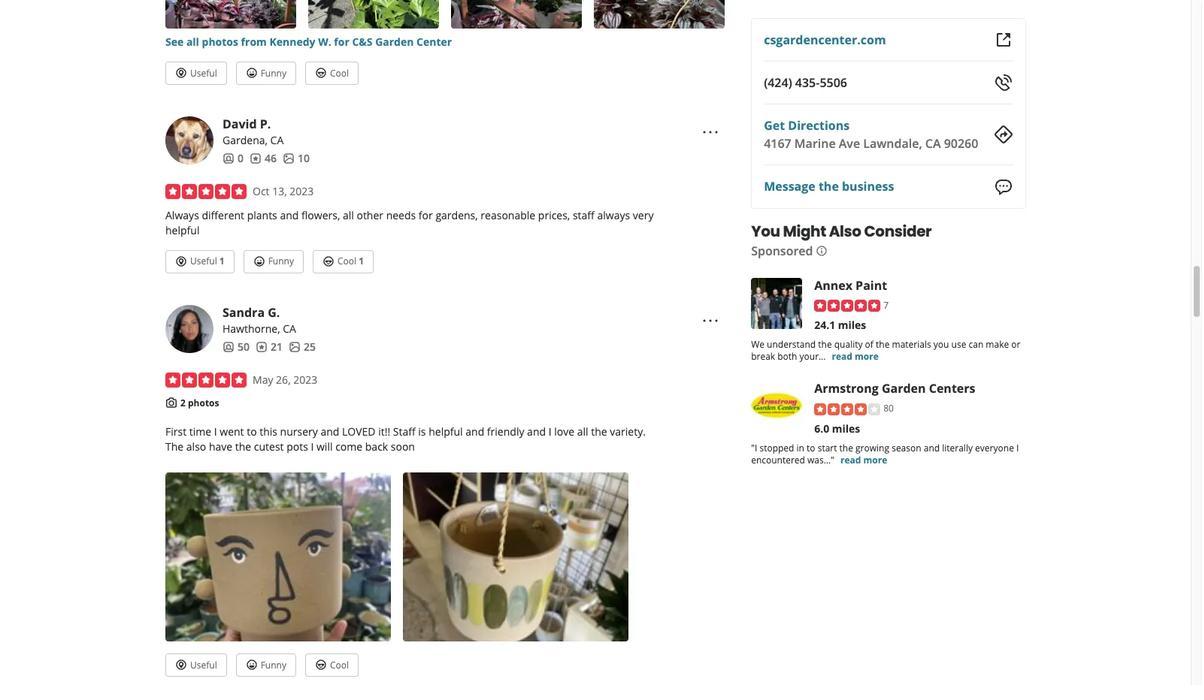 Task type: describe. For each thing, give the bounding box(es) containing it.
cool button for 1st useful button from the bottom
[[305, 654, 359, 678]]

photos element for sandra g.
[[289, 340, 316, 355]]

all inside first time i went to this nursery and loved it!! staff is helpful and friendly and i love all the variety. the also have the cutest pots i will come back soon
[[577, 425, 589, 439]]

24 message v2 image
[[995, 178, 1013, 196]]

1 vertical spatial photos
[[188, 397, 219, 410]]

c&s
[[352, 35, 373, 49]]

to inside first time i went to this nursery and loved it!! staff is helpful and friendly and i love all the variety. the also have the cutest pots i will come back soon
[[247, 425, 257, 439]]

and up will
[[321, 425, 339, 439]]

and left the friendly
[[466, 425, 484, 439]]

and inside always different plants and flowers, all other needs for gardens, reasonable prices, staff always very helpful
[[280, 208, 299, 223]]

both
[[777, 351, 797, 364]]

your…
[[799, 351, 826, 364]]

hawthorne,
[[223, 322, 280, 336]]

see all photos from kennedy w. for c&s garden center link
[[165, 35, 452, 49]]

16 cool v2 image for 2nd useful button from the bottom cool button
[[315, 67, 327, 79]]

season
[[892, 442, 921, 455]]

encountered
[[751, 454, 805, 467]]

1 for useful 1
[[219, 255, 225, 268]]

stopped
[[759, 442, 794, 455]]

miles for annex
[[838, 318, 866, 333]]

everyone
[[975, 442, 1014, 455]]

make
[[986, 339, 1009, 352]]

different
[[202, 208, 244, 223]]

friends element for sandra g.
[[223, 340, 250, 355]]

and left love
[[527, 425, 546, 439]]

i left love
[[549, 425, 552, 439]]

13,
[[272, 184, 287, 199]]

ca inside get directions 4167 marine ave lawndale, ca 90260
[[925, 135, 941, 152]]

16 camera v2 image
[[165, 397, 177, 409]]

16 review v2 image
[[256, 341, 268, 353]]

i inside "i stopped in to start the growing season and literally everyone i encountered was…"
[[1016, 442, 1019, 455]]

16 funny v2 image for funny button associated with cool button for 1st useful button from the bottom the 16 cool v2 icon
[[246, 659, 258, 671]]

24.1
[[814, 318, 835, 333]]

nursery
[[280, 425, 318, 439]]

10
[[298, 151, 310, 165]]

2023 for p.
[[290, 184, 314, 199]]

friends element for david p.
[[223, 151, 244, 166]]

cutest
[[254, 440, 284, 454]]

2 useful from the top
[[190, 255, 217, 268]]

quality
[[834, 339, 863, 352]]

the
[[165, 440, 184, 454]]

funny button for the 16 cool v2 icon corresponding to 2nd useful button from the bottom cool button
[[236, 62, 296, 85]]

the right "of" on the right of the page
[[876, 339, 890, 352]]

other
[[357, 208, 384, 223]]

i left will
[[311, 440, 314, 454]]

message the business button
[[764, 178, 894, 196]]

16 friends v2 image
[[223, 341, 235, 353]]

photo of sandra g. image
[[165, 305, 214, 353]]

useful for 2nd useful button from the bottom
[[190, 67, 217, 79]]

i right time
[[214, 425, 217, 439]]

business
[[842, 178, 894, 195]]

materials
[[892, 339, 931, 352]]

oct
[[253, 184, 270, 199]]

read more for annex
[[832, 351, 879, 364]]

read more link for annex
[[832, 351, 879, 364]]

435-
[[795, 74, 820, 91]]

use
[[951, 339, 966, 352]]

sandra g. hawthorne, ca
[[223, 304, 296, 336]]

24 directions v2 image
[[995, 126, 1013, 144]]

helpful inside first time i went to this nursery and loved it!! staff is helpful and friendly and i love all the variety. the also have the cutest pots i will come back soon
[[429, 425, 463, 439]]

david
[[223, 116, 257, 132]]

photo of david p. image
[[165, 117, 214, 165]]

2 photos link
[[180, 397, 219, 410]]

get directions 4167 marine ave lawndale, ca 90260
[[764, 117, 978, 152]]

ave
[[839, 135, 860, 152]]

message the business
[[764, 178, 894, 195]]

(424) 435-5506
[[764, 74, 847, 91]]

90260
[[944, 135, 978, 152]]

armstrong garden centers link
[[814, 381, 975, 397]]

2 useful button from the top
[[165, 654, 227, 678]]

centers
[[929, 381, 975, 397]]

love
[[554, 425, 575, 439]]

see all photos from kennedy w. for c&s garden center
[[165, 35, 452, 49]]

16 info v2 image
[[816, 246, 828, 258]]

the inside button
[[819, 178, 839, 195]]

the inside "i stopped in to start the growing season and literally everyone i encountered was…"
[[839, 442, 853, 455]]

of
[[865, 339, 873, 352]]

always
[[597, 208, 630, 223]]

4 star rating image
[[814, 404, 880, 416]]

directions
[[788, 117, 850, 134]]

menu image for sandra g.
[[701, 312, 719, 330]]

first
[[165, 425, 187, 439]]

is
[[418, 425, 426, 439]]

you might also consider
[[751, 221, 932, 242]]

was…"
[[807, 454, 834, 467]]

miles for armstrong
[[832, 422, 860, 436]]

annex
[[814, 277, 852, 294]]

46
[[265, 151, 277, 165]]

1 vertical spatial cool
[[338, 255, 357, 268]]

annex paint link
[[814, 277, 887, 294]]

to inside "i stopped in to start the growing season and literally everyone i encountered was…"
[[807, 442, 815, 455]]

we
[[751, 339, 764, 352]]

16 useful v2 image for funny button associated with cool button for 1st useful button from the bottom the 16 cool v2 icon
[[175, 659, 187, 671]]

ca for sandra g.
[[283, 322, 296, 336]]

80
[[883, 403, 894, 415]]

may
[[253, 373, 273, 387]]

time
[[189, 425, 211, 439]]

photos element for david p.
[[283, 151, 310, 166]]

16 useful v2 image for funny button related to the 16 cool v2 icon to the middle
[[175, 255, 187, 267]]

read more link for armstrong
[[840, 454, 887, 467]]

4167
[[764, 135, 791, 152]]

kennedy
[[270, 35, 315, 49]]

see
[[165, 35, 184, 49]]

0 vertical spatial photos
[[202, 35, 238, 49]]

0 vertical spatial all
[[186, 35, 199, 49]]

csgardencenter.com link
[[764, 32, 886, 48]]

have
[[209, 440, 233, 454]]

very
[[633, 208, 654, 223]]

cool for cool button for 1st useful button from the bottom
[[330, 659, 349, 672]]

24 phone v2 image
[[995, 74, 1013, 92]]

1 vertical spatial 16 cool v2 image
[[323, 255, 335, 267]]

always
[[165, 208, 199, 223]]

2 photos
[[180, 397, 219, 410]]

g.
[[268, 304, 280, 321]]

marine
[[794, 135, 836, 152]]

5 star rating image for sandra g.
[[165, 373, 247, 388]]

7
[[883, 299, 889, 312]]

2023 for g.
[[293, 373, 318, 387]]

16 photos v2 image for david p.
[[283, 153, 295, 165]]

soon
[[391, 440, 415, 454]]

24.1 miles
[[814, 318, 866, 333]]

will
[[317, 440, 333, 454]]

david p. link
[[223, 116, 271, 132]]



Task type: locate. For each thing, give the bounding box(es) containing it.
1 vertical spatial to
[[807, 442, 815, 455]]

0 vertical spatial 16 useful v2 image
[[175, 255, 187, 267]]

csgardencenter.com
[[764, 32, 886, 48]]

1 vertical spatial read more link
[[840, 454, 887, 467]]

1 vertical spatial cool button
[[305, 654, 359, 678]]

armstrong garden centers image
[[751, 382, 802, 433]]

read more link
[[832, 351, 879, 364], [840, 454, 887, 467]]

1 horizontal spatial to
[[807, 442, 815, 455]]

to left this
[[247, 425, 257, 439]]

ca
[[270, 133, 284, 147], [925, 135, 941, 152], [283, 322, 296, 336]]

reasonable
[[481, 208, 536, 223]]

more
[[855, 351, 879, 364], [863, 454, 887, 467]]

1 down other
[[359, 255, 364, 268]]

1 cool button from the top
[[305, 62, 359, 85]]

0 vertical spatial 16 funny v2 image
[[246, 67, 258, 79]]

1 vertical spatial useful button
[[165, 654, 227, 678]]

2 menu image from the top
[[701, 312, 719, 330]]

might
[[783, 221, 826, 242]]

photos element
[[283, 151, 310, 166], [289, 340, 316, 355]]

helpful
[[165, 223, 200, 238], [429, 425, 463, 439]]

2023 right 13,
[[290, 184, 314, 199]]

0 vertical spatial cool button
[[305, 62, 359, 85]]

6.0 miles
[[814, 422, 860, 436]]

16 funny v2 image
[[246, 67, 258, 79], [253, 255, 265, 267], [246, 659, 258, 671]]

also
[[186, 440, 206, 454]]

2 horizontal spatial all
[[577, 425, 589, 439]]

1 1 from the left
[[219, 255, 225, 268]]

read more for armstrong
[[840, 454, 887, 467]]

16 photos v2 image left 10
[[283, 153, 295, 165]]

0 vertical spatial to
[[247, 425, 257, 439]]

the right start
[[839, 442, 853, 455]]

0 vertical spatial read more link
[[832, 351, 879, 364]]

break
[[751, 351, 775, 364]]

0 vertical spatial read
[[832, 351, 852, 364]]

2 vertical spatial 5 star rating image
[[165, 373, 247, 388]]

reviews element right 0
[[250, 151, 277, 166]]

funny for 2nd useful button from the bottom
[[261, 67, 287, 79]]

ca inside david p. gardena, ca
[[270, 133, 284, 147]]

16 cool v2 image
[[315, 67, 327, 79], [323, 255, 335, 267], [315, 659, 327, 671]]

5 star rating image up the different
[[165, 184, 247, 199]]

variety.
[[610, 425, 646, 439]]

0 vertical spatial funny button
[[236, 62, 296, 85]]

ca inside sandra g. hawthorne, ca
[[283, 322, 296, 336]]

0 vertical spatial cool
[[330, 67, 349, 79]]

0 horizontal spatial garden
[[375, 35, 414, 49]]

6.0
[[814, 422, 829, 436]]

2 vertical spatial all
[[577, 425, 589, 439]]

read more right start
[[840, 454, 887, 467]]

more for paint
[[855, 351, 879, 364]]

1
[[219, 255, 225, 268], [359, 255, 364, 268]]

0 vertical spatial 2023
[[290, 184, 314, 199]]

1 useful from the top
[[190, 67, 217, 79]]

1 horizontal spatial for
[[419, 208, 433, 223]]

friends element containing 50
[[223, 340, 250, 355]]

1 vertical spatial read more
[[840, 454, 887, 467]]

1 menu image from the top
[[701, 123, 719, 141]]

1 friends element from the top
[[223, 151, 244, 166]]

read more up armstrong
[[832, 351, 879, 364]]

read for armstrong
[[840, 454, 861, 467]]

16 review v2 image
[[250, 153, 262, 165]]

2 vertical spatial cool
[[330, 659, 349, 672]]

all inside always different plants and flowers, all other needs for gardens, reasonable prices, staff always very helpful
[[343, 208, 354, 223]]

read more link right start
[[840, 454, 887, 467]]

0 vertical spatial funny
[[261, 67, 287, 79]]

sponsored
[[751, 243, 813, 259]]

1 vertical spatial funny
[[268, 255, 294, 268]]

helpful right is
[[429, 425, 463, 439]]

0 horizontal spatial all
[[186, 35, 199, 49]]

more for garden
[[863, 454, 887, 467]]

0 vertical spatial helpful
[[165, 223, 200, 238]]

prices,
[[538, 208, 570, 223]]

and down "oct 13, 2023"
[[280, 208, 299, 223]]

friends element containing 0
[[223, 151, 244, 166]]

for right needs
[[419, 208, 433, 223]]

25
[[304, 340, 316, 354]]

16 photos v2 image
[[283, 153, 295, 165], [289, 341, 301, 353]]

come
[[335, 440, 363, 454]]

or
[[1011, 339, 1021, 352]]

we understand the quality of the materials you use can make or break both your…
[[751, 339, 1021, 364]]

0 vertical spatial 5 star rating image
[[165, 184, 247, 199]]

1 vertical spatial garden
[[882, 381, 926, 397]]

gardena,
[[223, 133, 268, 147]]

you
[[933, 339, 949, 352]]

0 horizontal spatial to
[[247, 425, 257, 439]]

funny button for cool button for 1st useful button from the bottom the 16 cool v2 icon
[[236, 654, 296, 678]]

1 horizontal spatial 1
[[359, 255, 364, 268]]

1 vertical spatial reviews element
[[256, 340, 283, 355]]

the down 24.1
[[818, 339, 832, 352]]

1 vertical spatial all
[[343, 208, 354, 223]]

0 horizontal spatial helpful
[[165, 223, 200, 238]]

loved
[[342, 425, 376, 439]]

message
[[764, 178, 815, 195]]

16 useful v2 image
[[175, 67, 187, 79]]

helpful inside always different plants and flowers, all other needs for gardens, reasonable prices, staff always very helpful
[[165, 223, 200, 238]]

annex paint
[[814, 277, 887, 294]]

cool button for 2nd useful button from the bottom
[[305, 62, 359, 85]]

cool 1
[[338, 255, 364, 268]]

50
[[238, 340, 250, 354]]

reviews element containing 46
[[250, 151, 277, 166]]

0 vertical spatial read more
[[832, 351, 879, 364]]

photos element right 21
[[289, 340, 316, 355]]

all left other
[[343, 208, 354, 223]]

1 vertical spatial read
[[840, 454, 861, 467]]

to right the in
[[807, 442, 815, 455]]

more up armstrong
[[855, 351, 879, 364]]

read for annex
[[832, 351, 852, 364]]

1 16 useful v2 image from the top
[[175, 255, 187, 267]]

armstrong
[[814, 381, 879, 397]]

cool button
[[305, 62, 359, 85], [305, 654, 359, 678]]

literally
[[942, 442, 973, 455]]

i
[[214, 425, 217, 439], [549, 425, 552, 439], [311, 440, 314, 454], [1016, 442, 1019, 455]]

reviews element
[[250, 151, 277, 166], [256, 340, 283, 355]]

w.
[[318, 35, 331, 49]]

16 funny v2 image for the 16 cool v2 icon corresponding to 2nd useful button from the bottom cool button's funny button
[[246, 67, 258, 79]]

reviews element for g.
[[256, 340, 283, 355]]

funny button for the 16 cool v2 icon to the middle
[[243, 250, 304, 274]]

staff
[[573, 208, 595, 223]]

0 vertical spatial miles
[[838, 318, 866, 333]]

this
[[260, 425, 277, 439]]

0 vertical spatial useful
[[190, 67, 217, 79]]

16 photos v2 image left 25 on the left of page
[[289, 341, 301, 353]]

read right your…
[[832, 351, 852, 364]]

1 vertical spatial friends element
[[223, 340, 250, 355]]

the down went
[[235, 440, 251, 454]]

2 16 useful v2 image from the top
[[175, 659, 187, 671]]

growing
[[855, 442, 889, 455]]

read right start
[[840, 454, 861, 467]]

reviews element containing 21
[[256, 340, 283, 355]]

miles up the quality
[[838, 318, 866, 333]]

0 vertical spatial photos element
[[283, 151, 310, 166]]

paint
[[855, 277, 887, 294]]

2 vertical spatial 16 cool v2 image
[[315, 659, 327, 671]]

back
[[365, 440, 388, 454]]

0 horizontal spatial 1
[[219, 255, 225, 268]]

1 vertical spatial photos element
[[289, 340, 316, 355]]

2 cool button from the top
[[305, 654, 359, 678]]

can
[[969, 339, 983, 352]]

0 vertical spatial menu image
[[701, 123, 719, 141]]

more left season
[[863, 454, 887, 467]]

0
[[238, 151, 244, 165]]

friends element down gardena,
[[223, 151, 244, 166]]

photos element containing 25
[[289, 340, 316, 355]]

the left "variety."
[[591, 425, 607, 439]]

1 vertical spatial 16 useful v2 image
[[175, 659, 187, 671]]

0 vertical spatial useful button
[[165, 62, 227, 85]]

2023 right 26,
[[293, 373, 318, 387]]

photos element right 46
[[283, 151, 310, 166]]

p.
[[260, 116, 271, 132]]

in
[[796, 442, 804, 455]]

armstrong garden centers
[[814, 381, 975, 397]]

reviews element right 50 at the left
[[256, 340, 283, 355]]

1 vertical spatial 16 funny v2 image
[[253, 255, 265, 267]]

i right everyone
[[1016, 442, 1019, 455]]

2 vertical spatial useful
[[190, 659, 217, 672]]

menu image left annex paint image
[[701, 312, 719, 330]]

16 funny v2 image for funny button related to the 16 cool v2 icon to the middle
[[253, 255, 265, 267]]

annex paint image
[[751, 278, 802, 329]]

read more
[[832, 351, 879, 364], [840, 454, 887, 467]]

5 star rating image for david p.
[[165, 184, 247, 199]]

cool for 2nd useful button from the bottom cool button
[[330, 67, 349, 79]]

understand
[[767, 339, 816, 352]]

16 photos v2 image for sandra g.
[[289, 341, 301, 353]]

0 vertical spatial reviews element
[[250, 151, 277, 166]]

photos element containing 10
[[283, 151, 310, 166]]

5 star rating image up 2 photos link
[[165, 373, 247, 388]]

first time i went to this nursery and loved it!! staff is helpful and friendly and i love all the variety. the also have the cutest pots i will come back soon
[[165, 425, 646, 454]]

for inside always different plants and flowers, all other needs for gardens, reasonable prices, staff always very helpful
[[419, 208, 433, 223]]

from
[[241, 35, 267, 49]]

all right love
[[577, 425, 589, 439]]

1 vertical spatial 2023
[[293, 373, 318, 387]]

it!!
[[378, 425, 390, 439]]

0 vertical spatial garden
[[375, 35, 414, 49]]

0 vertical spatial more
[[855, 351, 879, 364]]

1 horizontal spatial all
[[343, 208, 354, 223]]

oct 13, 2023
[[253, 184, 314, 199]]

friends element
[[223, 151, 244, 166], [223, 340, 250, 355]]

3 useful from the top
[[190, 659, 217, 672]]

menu image for david p.
[[701, 123, 719, 141]]

2 vertical spatial 16 funny v2 image
[[246, 659, 258, 671]]

2 vertical spatial funny
[[261, 659, 287, 672]]

and inside "i stopped in to start the growing season and literally everyone i encountered was…"
[[924, 442, 940, 455]]

went
[[220, 425, 244, 439]]

1 useful button from the top
[[165, 62, 227, 85]]

get directions link
[[764, 117, 850, 134]]

sandra g. link
[[223, 304, 280, 321]]

garden right c&s
[[375, 35, 414, 49]]

you
[[751, 221, 780, 242]]

photos right 2
[[188, 397, 219, 410]]

0 vertical spatial for
[[334, 35, 350, 49]]

miles down '4 star rating' image
[[832, 422, 860, 436]]

also
[[829, 221, 861, 242]]

5 star rating image up 24.1 miles
[[814, 300, 880, 312]]

0 vertical spatial friends element
[[223, 151, 244, 166]]

photos left from
[[202, 35, 238, 49]]

16 useful v2 image
[[175, 255, 187, 267], [175, 659, 187, 671]]

all
[[186, 35, 199, 49], [343, 208, 354, 223], [577, 425, 589, 439]]

1 horizontal spatial helpful
[[429, 425, 463, 439]]

1 vertical spatial helpful
[[429, 425, 463, 439]]

2 vertical spatial funny button
[[236, 654, 296, 678]]

for right w.
[[334, 35, 350, 49]]

garden up 80
[[882, 381, 926, 397]]

read more link up armstrong
[[832, 351, 879, 364]]

gardens,
[[436, 208, 478, 223]]

get
[[764, 117, 785, 134]]

1 vertical spatial miles
[[832, 422, 860, 436]]

useful button
[[165, 62, 227, 85], [165, 654, 227, 678]]

1 vertical spatial more
[[863, 454, 887, 467]]

may 26, 2023
[[253, 373, 318, 387]]

5506
[[820, 74, 847, 91]]

1 vertical spatial 16 photos v2 image
[[289, 341, 301, 353]]

pots
[[287, 440, 308, 454]]

reviews element for p.
[[250, 151, 277, 166]]

plants
[[247, 208, 277, 223]]

1 horizontal spatial garden
[[882, 381, 926, 397]]

1 vertical spatial funny button
[[243, 250, 304, 274]]

5 star rating image
[[165, 184, 247, 199], [814, 300, 880, 312], [165, 373, 247, 388]]

menu image
[[701, 123, 719, 141], [701, 312, 719, 330]]

always different plants and flowers, all other needs for gardens, reasonable prices, staff always very helpful
[[165, 208, 654, 238]]

1 vertical spatial menu image
[[701, 312, 719, 330]]

and right season
[[924, 442, 940, 455]]

26,
[[276, 373, 291, 387]]

0 vertical spatial 16 photos v2 image
[[283, 153, 295, 165]]

16 friends v2 image
[[223, 153, 235, 165]]

funny for 1st useful button from the bottom
[[261, 659, 287, 672]]

21
[[271, 340, 283, 354]]

2 friends element from the top
[[223, 340, 250, 355]]

center
[[417, 35, 452, 49]]

(424)
[[764, 74, 792, 91]]

1 down the different
[[219, 255, 225, 268]]

1 vertical spatial for
[[419, 208, 433, 223]]

1 vertical spatial 5 star rating image
[[814, 300, 880, 312]]

the
[[819, 178, 839, 195], [818, 339, 832, 352], [876, 339, 890, 352], [591, 425, 607, 439], [235, 440, 251, 454], [839, 442, 853, 455]]

1 for cool 1
[[359, 255, 364, 268]]

menu image left the "get"
[[701, 123, 719, 141]]

16 cool v2 image for cool button for 1st useful button from the bottom
[[315, 659, 327, 671]]

1 vertical spatial useful
[[190, 255, 217, 268]]

helpful down always
[[165, 223, 200, 238]]

16 useful v2 image inside useful button
[[175, 659, 187, 671]]

24 external link v2 image
[[995, 31, 1013, 49]]

miles
[[838, 318, 866, 333], [832, 422, 860, 436]]

ca for david p.
[[270, 133, 284, 147]]

staff
[[393, 425, 416, 439]]

"i
[[751, 442, 757, 455]]

all right see
[[186, 35, 199, 49]]

sandra
[[223, 304, 265, 321]]

2023
[[290, 184, 314, 199], [293, 373, 318, 387]]

funny button
[[236, 62, 296, 85], [243, 250, 304, 274], [236, 654, 296, 678]]

useful for 1st useful button from the bottom
[[190, 659, 217, 672]]

0 horizontal spatial for
[[334, 35, 350, 49]]

2 1 from the left
[[359, 255, 364, 268]]

the right message
[[819, 178, 839, 195]]

0 vertical spatial 16 cool v2 image
[[315, 67, 327, 79]]

friends element down hawthorne,
[[223, 340, 250, 355]]

lawndale,
[[863, 135, 922, 152]]



Task type: vqa. For each thing, say whether or not it's contained in the screenshot.
"I Stopped In To Start The Growing Season And Literally Everyone I Encountered Was…"
yes



